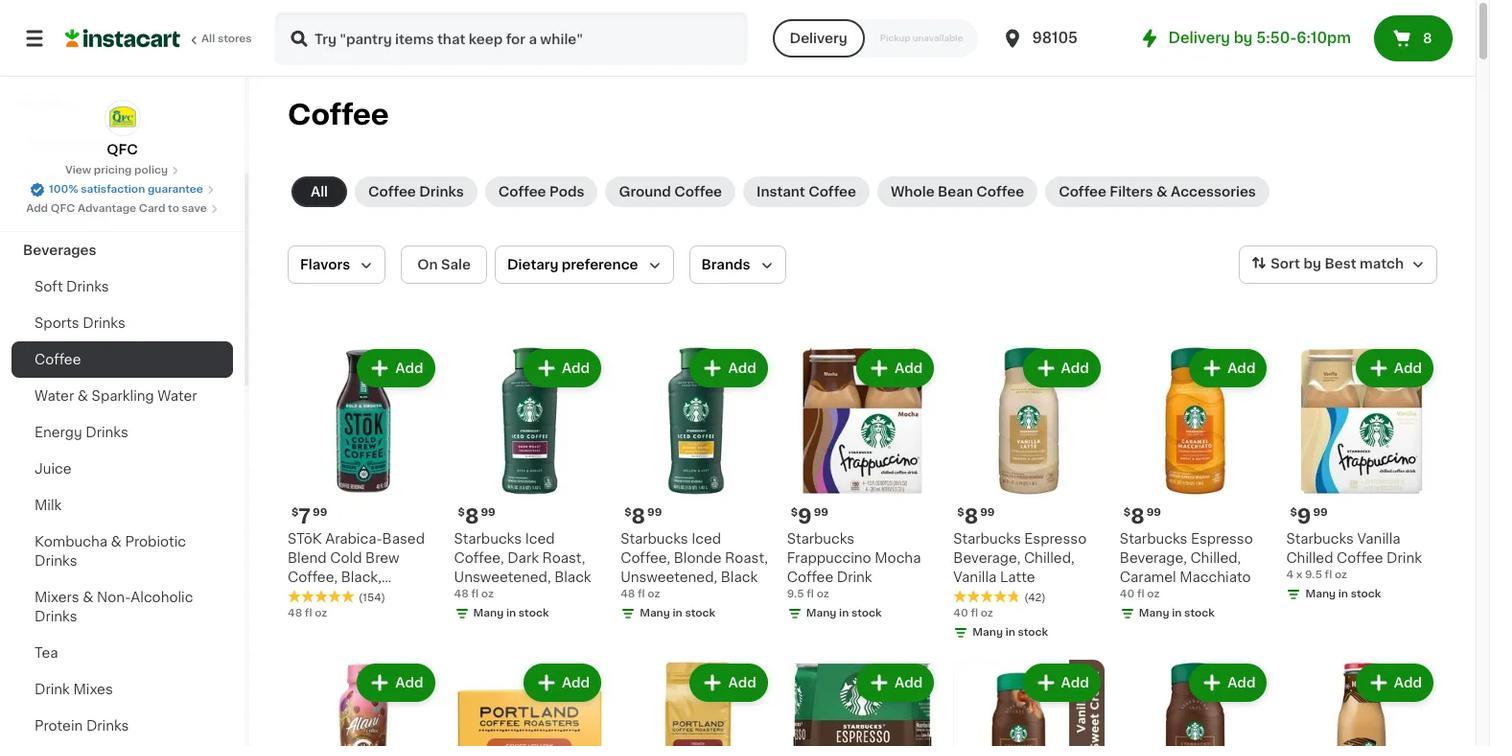 Task type: vqa. For each thing, say whether or not it's contained in the screenshot.


Task type: describe. For each thing, give the bounding box(es) containing it.
fl inside product group
[[305, 608, 312, 618]]

espresso for starbucks espresso beverage, chilled, caramel macchiato 40 fl oz
[[1191, 532, 1254, 545]]

whole
[[891, 185, 935, 199]]

tea
[[35, 647, 58, 660]]

coffee pods link
[[485, 177, 598, 207]]

in for starbucks vanilla chilled coffee drink
[[1339, 589, 1349, 599]]

fl inside starbucks vanilla chilled coffee drink 4 x 9.5 fl oz
[[1325, 569, 1333, 580]]

accessories
[[1171, 185, 1257, 199]]

roast, for dark
[[542, 551, 586, 565]]

drink for frappuccino
[[837, 570, 873, 584]]

& for drinks
[[111, 535, 122, 549]]

mixers & non-alcoholic drinks link
[[12, 579, 233, 635]]

soft drinks link
[[12, 269, 233, 305]]

100% satisfaction guarantee button
[[30, 178, 215, 198]]

starbucks iced coffee, blonde roast, unsweetened, black 48 fl oz
[[621, 532, 768, 599]]

soft
[[35, 280, 63, 294]]

99 for stōk arabica-based blend cold brew coffee, black, unsweetened, medium roast
[[313, 507, 327, 518]]

99 for starbucks espresso beverage, chilled, vanilla latte
[[981, 507, 995, 518]]

$ 9 99 for starbucks frappuccino mocha coffee drink
[[791, 506, 829, 526]]

to
[[168, 203, 179, 214]]

produce
[[23, 171, 82, 184]]

7
[[299, 506, 311, 526]]

$ for starbucks espresso beverage, chilled, caramel macchiato
[[1124, 507, 1131, 518]]

coffee, inside "stōk arabica-based blend cold brew coffee, black, unsweetened, medium roast"
[[288, 570, 338, 584]]

$ 8 99 for starbucks espresso beverage, chilled, caramel macchiato
[[1124, 506, 1162, 526]]

oz inside starbucks frappuccino mocha coffee drink 9.5 fl oz
[[817, 589, 830, 599]]

medium
[[288, 609, 343, 622]]

black for starbucks iced coffee, dark roast, unsweetened, black
[[555, 570, 591, 584]]

99 for starbucks espresso beverage, chilled, caramel macchiato
[[1147, 507, 1162, 518]]

beverages link
[[12, 232, 233, 269]]

chilled, for macchiato
[[1191, 551, 1242, 565]]

coffee right bean
[[977, 185, 1025, 199]]

starbucks for starbucks espresso beverage, chilled, vanilla latte
[[954, 532, 1021, 545]]

coffee left pods
[[499, 185, 546, 199]]

produce link
[[12, 159, 233, 196]]

guarantee
[[148, 184, 203, 195]]

stock for starbucks vanilla chilled coffee drink
[[1351, 589, 1382, 599]]

starbucks for starbucks vanilla chilled coffee drink 4 x 9.5 fl oz
[[1287, 532, 1354, 545]]

many for starbucks espresso beverage, chilled, caramel macchiato
[[1139, 608, 1170, 618]]

roast
[[346, 609, 386, 622]]

eggs
[[78, 207, 113, 221]]

48 for starbucks iced coffee, blonde roast, unsweetened, black
[[621, 589, 635, 599]]

stock for starbucks espresso beverage, chilled, caramel macchiato
[[1185, 608, 1215, 618]]

dairy & eggs
[[23, 207, 113, 221]]

probiotic
[[125, 535, 186, 549]]

milk link
[[12, 487, 233, 524]]

8 button
[[1375, 15, 1453, 61]]

100% satisfaction guarantee
[[49, 184, 203, 195]]

many in stock down 40 fl oz
[[973, 627, 1049, 638]]

energy drinks
[[35, 426, 128, 439]]

black for starbucks iced coffee, blonde roast, unsweetened, black
[[721, 570, 758, 584]]

delivery for delivery
[[790, 32, 848, 45]]

coffee link
[[12, 342, 233, 378]]

many down 40 fl oz
[[973, 627, 1003, 638]]

kombucha
[[35, 535, 107, 549]]

soft drinks
[[35, 280, 109, 294]]

water & sparkling water
[[35, 389, 197, 403]]

starbucks frappuccino mocha coffee drink 9.5 fl oz
[[787, 532, 921, 599]]

qfc logo image
[[104, 100, 141, 136]]

coffee right instant
[[809, 185, 857, 199]]

cold
[[330, 551, 362, 565]]

recipes link
[[12, 86, 233, 123]]

many for starbucks vanilla chilled coffee drink
[[1306, 589, 1336, 599]]

starbucks for starbucks iced coffee, blonde roast, unsweetened, black 48 fl oz
[[621, 532, 688, 545]]

starbucks iced coffee, dark roast, unsweetened, black 48 fl oz
[[454, 532, 591, 599]]

view pricing policy
[[65, 165, 168, 176]]

$ 9 99 for starbucks vanilla chilled coffee drink
[[1291, 506, 1328, 526]]

coffee inside starbucks frappuccino mocha coffee drink 9.5 fl oz
[[787, 570, 834, 584]]

& down 100%
[[64, 207, 75, 221]]

stōk arabica-based blend cold brew coffee, black, unsweetened, medium roast
[[288, 532, 425, 622]]

40 fl oz
[[954, 608, 994, 618]]

oz inside starbucks iced coffee, blonde roast, unsweetened, black 48 fl oz
[[648, 589, 660, 599]]

add qfc advantage card to save
[[26, 203, 207, 214]]

98105
[[1033, 31, 1078, 45]]

juice link
[[12, 451, 233, 487]]

on sale
[[417, 258, 471, 271]]

arabica-
[[325, 532, 382, 545]]

on
[[417, 258, 438, 271]]

ground
[[619, 185, 671, 199]]

all link
[[292, 177, 347, 207]]

product group containing 7
[[288, 345, 439, 622]]

latte
[[1000, 570, 1036, 584]]

oz inside starbucks iced coffee, dark roast, unsweetened, black 48 fl oz
[[481, 589, 494, 599]]

9 for starbucks vanilla chilled coffee drink
[[1298, 506, 1312, 526]]

sports drinks
[[35, 317, 126, 330]]

$ 8 99 for starbucks espresso beverage, chilled, vanilla latte
[[958, 506, 995, 526]]

coffee up all link
[[288, 101, 389, 129]]

drinks for coffee drinks
[[419, 185, 464, 199]]

instant coffee
[[757, 185, 857, 199]]

9.5 inside starbucks vanilla chilled coffee drink 4 x 9.5 fl oz
[[1306, 569, 1323, 580]]

card
[[139, 203, 165, 214]]

kombucha & probiotic drinks
[[35, 535, 186, 568]]

(42)
[[1025, 592, 1046, 603]]

vanilla inside starbucks vanilla chilled coffee drink 4 x 9.5 fl oz
[[1358, 532, 1401, 545]]

macchiato
[[1180, 570, 1251, 584]]

blend
[[288, 551, 327, 565]]

coffee inside starbucks vanilla chilled coffee drink 4 x 9.5 fl oz
[[1337, 551, 1384, 565]]

energy
[[35, 426, 82, 439]]

drink for vanilla
[[1387, 551, 1423, 565]]

9.5 inside starbucks frappuccino mocha coffee drink 9.5 fl oz
[[787, 589, 805, 599]]

starbucks for starbucks espresso beverage, chilled, caramel macchiato 40 fl oz
[[1120, 532, 1188, 545]]

ground coffee
[[619, 185, 722, 199]]

best
[[1325, 257, 1357, 271]]

all for all
[[311, 185, 328, 199]]

8 inside button
[[1424, 32, 1433, 45]]

policy
[[134, 165, 168, 176]]

pods
[[550, 185, 585, 199]]

unsweetened, for blonde
[[621, 570, 718, 584]]

$ for starbucks iced coffee, dark roast, unsweetened, black
[[458, 507, 465, 518]]

coffee drinks
[[368, 185, 464, 199]]

many in stock for starbucks iced coffee, dark roast, unsweetened, black
[[473, 608, 549, 618]]

48 for starbucks iced coffee, dark roast, unsweetened, black
[[454, 589, 469, 599]]

$ 8 99 for starbucks iced coffee, blonde roast, unsweetened, black
[[625, 506, 662, 526]]

recipes
[[23, 98, 79, 111]]

advantage
[[78, 203, 136, 214]]

black,
[[341, 570, 382, 584]]

8 for dark
[[465, 506, 479, 526]]

filters
[[1110, 185, 1154, 199]]

$ for starbucks frappuccino mocha coffee drink
[[791, 507, 798, 518]]

starbucks espresso beverage, chilled, vanilla latte
[[954, 532, 1087, 584]]

mocha
[[875, 551, 921, 565]]

fl inside starbucks frappuccino mocha coffee drink 9.5 fl oz
[[807, 589, 814, 599]]

6:10pm
[[1297, 31, 1352, 45]]

dietary preference
[[507, 258, 638, 271]]

flavors
[[300, 258, 350, 271]]

qfc inside "link"
[[107, 143, 138, 156]]

stores
[[218, 34, 252, 44]]

coffee left filters
[[1059, 185, 1107, 199]]

8 for blonde
[[632, 506, 646, 526]]

thanksgiving
[[23, 134, 115, 148]]

unsweetened, for dark
[[454, 570, 551, 584]]

$ 7 99
[[292, 506, 327, 526]]

many for starbucks frappuccino mocha coffee drink
[[806, 608, 837, 618]]

many in stock for starbucks iced coffee, blonde roast, unsweetened, black
[[640, 608, 716, 618]]

vanilla inside starbucks espresso beverage, chilled, vanilla latte
[[954, 570, 997, 584]]

coffee filters & accessories
[[1059, 185, 1257, 199]]

milk
[[35, 499, 62, 512]]

coffee right the ground
[[675, 185, 722, 199]]

instant
[[757, 185, 806, 199]]

$ for starbucks vanilla chilled coffee drink
[[1291, 507, 1298, 518]]

starbucks for starbucks frappuccino mocha coffee drink 9.5 fl oz
[[787, 532, 855, 545]]

many for starbucks iced coffee, dark roast, unsweetened, black
[[473, 608, 504, 618]]

view
[[65, 165, 91, 176]]

sale
[[441, 258, 471, 271]]

iced for blonde
[[692, 532, 722, 545]]

starbucks espresso beverage, chilled, caramel macchiato 40 fl oz
[[1120, 532, 1254, 599]]

many in stock for starbucks frappuccino mocha coffee drink
[[806, 608, 882, 618]]



Task type: locate. For each thing, give the bounding box(es) containing it.
$ 8 99 up starbucks espresso beverage, chilled, vanilla latte
[[958, 506, 995, 526]]

2 $ 8 99 from the left
[[958, 506, 995, 526]]

1 chilled, from the left
[[1024, 551, 1075, 565]]

match
[[1360, 257, 1404, 271]]

0 horizontal spatial roast,
[[542, 551, 586, 565]]

starbucks inside "starbucks espresso beverage, chilled, caramel macchiato 40 fl oz"
[[1120, 532, 1188, 545]]

stock for starbucks iced coffee, blonde roast, unsweetened, black
[[685, 608, 716, 618]]

stōk
[[288, 532, 322, 545]]

stock down (42)
[[1018, 627, 1049, 638]]

in down starbucks iced coffee, dark roast, unsweetened, black 48 fl oz
[[506, 608, 516, 618]]

many for starbucks iced coffee, blonde roast, unsweetened, black
[[640, 608, 670, 618]]

40
[[1120, 589, 1135, 599], [954, 608, 969, 618]]

drinks for protein drinks
[[86, 719, 129, 733]]

$ 9 99 up chilled
[[1291, 506, 1328, 526]]

$
[[292, 507, 299, 518], [625, 507, 632, 518], [958, 507, 965, 518], [458, 507, 465, 518], [791, 507, 798, 518], [1124, 507, 1131, 518], [1291, 507, 1298, 518]]

beverage, for caramel
[[1120, 551, 1187, 565]]

kombucha & probiotic drinks link
[[12, 524, 233, 579]]

$ up starbucks iced coffee, blonde roast, unsweetened, black 48 fl oz
[[625, 507, 632, 518]]

coffee down frappuccino
[[787, 570, 834, 584]]

2 starbucks from the left
[[954, 532, 1021, 545]]

x
[[1297, 569, 1303, 580]]

8 for chilled,
[[1131, 506, 1145, 526]]

1 horizontal spatial coffee,
[[454, 551, 504, 565]]

9 for starbucks frappuccino mocha coffee drink
[[798, 506, 812, 526]]

2 black from the left
[[555, 570, 591, 584]]

1 vertical spatial 9.5
[[787, 589, 805, 599]]

coffee, left blonde
[[621, 551, 671, 565]]

iced up dark
[[525, 532, 555, 545]]

drinks down water & sparkling water
[[86, 426, 128, 439]]

$ up caramel
[[1124, 507, 1131, 518]]

1 vertical spatial drink
[[837, 570, 873, 584]]

roast, right dark
[[542, 551, 586, 565]]

$ for stōk arabica-based blend cold brew coffee, black, unsweetened, medium roast
[[292, 507, 299, 518]]

0 horizontal spatial chilled,
[[1024, 551, 1075, 565]]

unsweetened, inside "stōk arabica-based blend cold brew coffee, black, unsweetened, medium roast"
[[288, 590, 385, 603]]

1 horizontal spatial beverage,
[[1120, 551, 1187, 565]]

99 up starbucks iced coffee, dark roast, unsweetened, black 48 fl oz
[[481, 507, 496, 518]]

many
[[1306, 589, 1336, 599], [640, 608, 670, 618], [473, 608, 504, 618], [806, 608, 837, 618], [1139, 608, 1170, 618], [973, 627, 1003, 638]]

0 horizontal spatial all
[[201, 34, 215, 44]]

coffee, for blonde
[[621, 551, 671, 565]]

many down frappuccino
[[806, 608, 837, 618]]

by for delivery
[[1234, 31, 1253, 45]]

protein drinks
[[35, 719, 129, 733]]

water
[[35, 389, 74, 403], [158, 389, 197, 403]]

iced inside starbucks iced coffee, blonde roast, unsweetened, black 48 fl oz
[[692, 532, 722, 545]]

drink
[[1387, 551, 1423, 565], [837, 570, 873, 584], [35, 683, 70, 696]]

oz inside "starbucks espresso beverage, chilled, caramel macchiato 40 fl oz"
[[1148, 589, 1160, 599]]

sports drinks link
[[12, 305, 233, 342]]

chilled
[[1287, 551, 1334, 565]]

0 horizontal spatial qfc
[[51, 203, 75, 214]]

2 vertical spatial drink
[[35, 683, 70, 696]]

many down starbucks iced coffee, blonde roast, unsweetened, black 48 fl oz
[[640, 608, 670, 618]]

drinks for soft drinks
[[66, 280, 109, 294]]

beverage, inside starbucks espresso beverage, chilled, vanilla latte
[[954, 551, 1021, 565]]

1 vertical spatial by
[[1304, 257, 1322, 271]]

2 espresso from the left
[[1191, 532, 1254, 545]]

drinks inside mixers & non-alcoholic drinks
[[35, 610, 77, 624]]

many in stock for starbucks espresso beverage, chilled, caramel macchiato
[[1139, 608, 1215, 618]]

mixes
[[73, 683, 113, 696]]

None search field
[[274, 12, 748, 65]]

drink inside starbucks frappuccino mocha coffee drink 9.5 fl oz
[[837, 570, 873, 584]]

★★★★★
[[288, 589, 355, 603], [288, 589, 355, 603], [954, 589, 1021, 603], [954, 589, 1021, 603]]

by right sort
[[1304, 257, 1322, 271]]

1 black from the left
[[721, 570, 758, 584]]

drinks inside sports drinks link
[[83, 317, 126, 330]]

roast, inside starbucks iced coffee, blonde roast, unsweetened, black 48 fl oz
[[725, 551, 768, 565]]

0 horizontal spatial by
[[1234, 31, 1253, 45]]

delivery
[[1169, 31, 1231, 45], [790, 32, 848, 45]]

1 vertical spatial all
[[311, 185, 328, 199]]

fl inside "starbucks espresso beverage, chilled, caramel macchiato 40 fl oz"
[[1138, 589, 1145, 599]]

all up flavors
[[311, 185, 328, 199]]

drinks down kombucha
[[35, 554, 77, 568]]

coffee down sports
[[35, 353, 81, 366]]

stock down macchiato
[[1185, 608, 1215, 618]]

1 horizontal spatial iced
[[692, 532, 722, 545]]

chilled,
[[1024, 551, 1075, 565], [1191, 551, 1242, 565]]

drink right chilled
[[1387, 551, 1423, 565]]

2 99 from the left
[[648, 507, 662, 518]]

starbucks up blonde
[[621, 532, 688, 545]]

protein drinks link
[[12, 708, 233, 744]]

oz
[[1335, 569, 1348, 580], [648, 589, 660, 599], [481, 589, 494, 599], [817, 589, 830, 599], [1148, 589, 1160, 599], [315, 608, 327, 618], [981, 608, 994, 618]]

$ 8 99 up starbucks iced coffee, blonde roast, unsweetened, black 48 fl oz
[[625, 506, 662, 526]]

& inside the kombucha & probiotic drinks
[[111, 535, 122, 549]]

$ up starbucks iced coffee, dark roast, unsweetened, black 48 fl oz
[[458, 507, 465, 518]]

1 horizontal spatial 9.5
[[1306, 569, 1323, 580]]

2 9 from the left
[[1298, 506, 1312, 526]]

instacart logo image
[[65, 27, 180, 50]]

satisfaction
[[81, 184, 145, 195]]

chilled, up latte
[[1024, 551, 1075, 565]]

fl inside starbucks iced coffee, dark roast, unsweetened, black 48 fl oz
[[471, 589, 479, 599]]

preference
[[562, 258, 638, 271]]

by left 5:50-
[[1234, 31, 1253, 45]]

40 down starbucks espresso beverage, chilled, vanilla latte
[[954, 608, 969, 618]]

99 up "starbucks espresso beverage, chilled, caramel macchiato 40 fl oz"
[[1147, 507, 1162, 518]]

7 $ from the left
[[1291, 507, 1298, 518]]

$ up frappuccino
[[791, 507, 798, 518]]

0 horizontal spatial delivery
[[790, 32, 848, 45]]

3 $ 8 99 from the left
[[458, 506, 496, 526]]

in for starbucks iced coffee, dark roast, unsweetened, black
[[506, 608, 516, 618]]

99 right 7
[[313, 507, 327, 518]]

& left non-
[[83, 591, 94, 604]]

0 vertical spatial 40
[[1120, 589, 1135, 599]]

beverage, inside "starbucks espresso beverage, chilled, caramel macchiato 40 fl oz"
[[1120, 551, 1187, 565]]

delivery inside delivery button
[[790, 32, 848, 45]]

add
[[26, 203, 48, 214], [396, 362, 424, 375], [562, 362, 590, 375], [729, 362, 757, 375], [895, 362, 923, 375], [1062, 362, 1090, 375], [1228, 362, 1256, 375], [1395, 362, 1423, 375], [396, 676, 424, 689], [562, 676, 590, 689], [729, 676, 757, 689], [895, 676, 923, 689], [1062, 676, 1090, 689], [1228, 676, 1256, 689], [1395, 676, 1423, 689]]

1 starbucks from the left
[[621, 532, 688, 545]]

espresso inside starbucks espresso beverage, chilled, vanilla latte
[[1025, 532, 1087, 545]]

drinks up sports drinks
[[66, 280, 109, 294]]

1 $ 9 99 from the left
[[791, 506, 829, 526]]

4
[[1287, 569, 1294, 580]]

dark
[[508, 551, 539, 565]]

99 for starbucks iced coffee, blonde roast, unsweetened, black
[[648, 507, 662, 518]]

delivery by 5:50-6:10pm link
[[1138, 27, 1352, 50]]

sort
[[1271, 257, 1301, 271]]

1 horizontal spatial all
[[311, 185, 328, 199]]

tea link
[[12, 635, 233, 672]]

1 espresso from the left
[[1025, 532, 1087, 545]]

drinks down mixers on the left
[[35, 610, 77, 624]]

starbucks inside starbucks frappuccino mocha coffee drink 9.5 fl oz
[[787, 532, 855, 545]]

mixers & non-alcoholic drinks
[[35, 591, 193, 624]]

1 horizontal spatial qfc
[[107, 143, 138, 156]]

brew
[[366, 551, 399, 565]]

in for starbucks espresso beverage, chilled, caramel macchiato
[[1172, 608, 1182, 618]]

2 horizontal spatial drink
[[1387, 551, 1423, 565]]

1 horizontal spatial by
[[1304, 257, 1322, 271]]

0 vertical spatial qfc
[[107, 143, 138, 156]]

many in stock down caramel
[[1139, 608, 1215, 618]]

$ up chilled
[[1291, 507, 1298, 518]]

unsweetened, down dark
[[454, 570, 551, 584]]

0 horizontal spatial $ 9 99
[[791, 506, 829, 526]]

0 horizontal spatial black
[[555, 570, 591, 584]]

drinks down mixes
[[86, 719, 129, 733]]

unsweetened,
[[621, 570, 718, 584], [454, 570, 551, 584], [288, 590, 385, 603]]

0 horizontal spatial unsweetened,
[[288, 590, 385, 603]]

2 $ from the left
[[625, 507, 632, 518]]

2 $ 9 99 from the left
[[1291, 506, 1328, 526]]

whole bean coffee link
[[878, 177, 1038, 207]]

beverage, up caramel
[[1120, 551, 1187, 565]]

Best match Sort by field
[[1240, 246, 1438, 284]]

5 99 from the left
[[814, 507, 829, 518]]

coffee, inside starbucks iced coffee, blonde roast, unsweetened, black 48 fl oz
[[621, 551, 671, 565]]

0 horizontal spatial espresso
[[1025, 532, 1087, 545]]

iced up blonde
[[692, 532, 722, 545]]

beverage, for vanilla
[[954, 551, 1021, 565]]

black inside starbucks iced coffee, blonde roast, unsweetened, black 48 fl oz
[[721, 570, 758, 584]]

black inside starbucks iced coffee, dark roast, unsweetened, black 48 fl oz
[[555, 570, 591, 584]]

Search field
[[276, 13, 746, 63]]

fl
[[1325, 569, 1333, 580], [638, 589, 645, 599], [471, 589, 479, 599], [807, 589, 814, 599], [1138, 589, 1145, 599], [305, 608, 312, 618], [971, 608, 979, 618]]

$ 9 99 up frappuccino
[[791, 506, 829, 526]]

many in stock for starbucks vanilla chilled coffee drink
[[1306, 589, 1382, 599]]

0 horizontal spatial 40
[[954, 608, 969, 618]]

chilled, inside starbucks espresso beverage, chilled, vanilla latte
[[1024, 551, 1075, 565]]

1 horizontal spatial 40
[[1120, 589, 1135, 599]]

1 horizontal spatial 48
[[454, 589, 469, 599]]

chilled, for latte
[[1024, 551, 1075, 565]]

1 horizontal spatial unsweetened,
[[454, 570, 551, 584]]

1 horizontal spatial chilled,
[[1191, 551, 1242, 565]]

coffee filters & accessories link
[[1046, 177, 1270, 207]]

coffee right all link
[[368, 185, 416, 199]]

4 $ from the left
[[458, 507, 465, 518]]

coffee,
[[621, 551, 671, 565], [454, 551, 504, 565], [288, 570, 338, 584]]

2 water from the left
[[158, 389, 197, 403]]

0 horizontal spatial iced
[[525, 532, 555, 545]]

(154)
[[359, 592, 385, 603]]

5 $ from the left
[[791, 507, 798, 518]]

2 chilled, from the left
[[1191, 551, 1242, 565]]

starbucks inside starbucks espresso beverage, chilled, vanilla latte
[[954, 532, 1021, 545]]

chilled, inside "starbucks espresso beverage, chilled, caramel macchiato 40 fl oz"
[[1191, 551, 1242, 565]]

2 iced from the left
[[525, 532, 555, 545]]

1 horizontal spatial espresso
[[1191, 532, 1254, 545]]

many down chilled
[[1306, 589, 1336, 599]]

1 99 from the left
[[313, 507, 327, 518]]

water right sparkling
[[158, 389, 197, 403]]

oz inside starbucks vanilla chilled coffee drink 4 x 9.5 fl oz
[[1335, 569, 1348, 580]]

espresso up macchiato
[[1191, 532, 1254, 545]]

drinks up on sale at the left of the page
[[419, 185, 464, 199]]

0 vertical spatial by
[[1234, 31, 1253, 45]]

frappuccino
[[787, 551, 872, 565]]

add qfc advantage card to save link
[[26, 201, 219, 217]]

99 up chilled
[[1314, 507, 1328, 518]]

in down caramel
[[1172, 608, 1182, 618]]

1 horizontal spatial 9
[[1298, 506, 1312, 526]]

0 horizontal spatial 9
[[798, 506, 812, 526]]

espresso
[[1025, 532, 1087, 545], [1191, 532, 1254, 545]]

drinks up coffee link
[[83, 317, 126, 330]]

drinks for sports drinks
[[83, 317, 126, 330]]

$ for starbucks iced coffee, blonde roast, unsweetened, black
[[625, 507, 632, 518]]

drinks
[[419, 185, 464, 199], [66, 280, 109, 294], [83, 317, 126, 330], [86, 426, 128, 439], [35, 554, 77, 568], [35, 610, 77, 624], [86, 719, 129, 733]]

roast, inside starbucks iced coffee, dark roast, unsweetened, black 48 fl oz
[[542, 551, 586, 565]]

stock down starbucks frappuccino mocha coffee drink 9.5 fl oz
[[852, 608, 882, 618]]

espresso up latte
[[1025, 532, 1087, 545]]

drinks inside the kombucha & probiotic drinks
[[35, 554, 77, 568]]

8
[[1424, 32, 1433, 45], [632, 506, 646, 526], [965, 506, 979, 526], [465, 506, 479, 526], [1131, 506, 1145, 526]]

drink inside starbucks vanilla chilled coffee drink 4 x 9.5 fl oz
[[1387, 551, 1423, 565]]

2 horizontal spatial unsweetened,
[[621, 570, 718, 584]]

48 inside starbucks iced coffee, dark roast, unsweetened, black 48 fl oz
[[454, 589, 469, 599]]

qfc down 100%
[[51, 203, 75, 214]]

all left stores
[[201, 34, 215, 44]]

starbucks up chilled
[[1287, 532, 1354, 545]]

product group
[[288, 345, 439, 622], [454, 345, 605, 625], [621, 345, 772, 625], [787, 345, 938, 625], [954, 345, 1105, 644], [1120, 345, 1271, 625], [1287, 345, 1438, 606], [288, 660, 439, 746], [454, 660, 605, 746], [621, 660, 772, 746], [787, 660, 938, 746], [954, 660, 1105, 746], [1120, 660, 1271, 746], [1287, 660, 1438, 746]]

1 horizontal spatial $ 9 99
[[1291, 506, 1328, 526]]

& up energy drinks
[[77, 389, 88, 403]]

view pricing policy link
[[65, 163, 179, 178]]

starbucks up dark
[[454, 532, 522, 545]]

0 vertical spatial 9.5
[[1306, 569, 1323, 580]]

starbucks up frappuccino
[[787, 532, 855, 545]]

water up energy
[[35, 389, 74, 403]]

99 for starbucks iced coffee, dark roast, unsweetened, black
[[481, 507, 496, 518]]

service type group
[[773, 19, 979, 58]]

espresso inside "starbucks espresso beverage, chilled, caramel macchiato 40 fl oz"
[[1191, 532, 1254, 545]]

all stores link
[[65, 12, 253, 65]]

48
[[621, 589, 635, 599], [454, 589, 469, 599], [288, 608, 302, 618]]

drinks inside coffee drinks link
[[419, 185, 464, 199]]

stock down starbucks iced coffee, dark roast, unsweetened, black 48 fl oz
[[519, 608, 549, 618]]

beverage,
[[954, 551, 1021, 565], [1120, 551, 1187, 565]]

$ inside $ 7 99
[[292, 507, 299, 518]]

& for alcoholic
[[83, 591, 94, 604]]

drink mixes
[[35, 683, 113, 696]]

many in stock down starbucks iced coffee, dark roast, unsweetened, black 48 fl oz
[[473, 608, 549, 618]]

in down latte
[[1006, 627, 1016, 638]]

$ 8 99 up caramel
[[1124, 506, 1162, 526]]

3 99 from the left
[[981, 507, 995, 518]]

unsweetened, up medium
[[288, 590, 385, 603]]

1 water from the left
[[35, 389, 74, 403]]

roast, for blonde
[[725, 551, 768, 565]]

all for all stores
[[201, 34, 215, 44]]

pricing
[[94, 165, 132, 176]]

coffee right chilled
[[1337, 551, 1384, 565]]

sports
[[35, 317, 79, 330]]

3 starbucks from the left
[[454, 532, 522, 545]]

$ for starbucks espresso beverage, chilled, vanilla latte
[[958, 507, 965, 518]]

99 for starbucks vanilla chilled coffee drink
[[1314, 507, 1328, 518]]

in down starbucks frappuccino mocha coffee drink 9.5 fl oz
[[839, 608, 849, 618]]

1 horizontal spatial drink
[[837, 570, 873, 584]]

drink down frappuccino
[[837, 570, 873, 584]]

protein
[[35, 719, 83, 733]]

iced
[[692, 532, 722, 545], [525, 532, 555, 545]]

roast, right blonde
[[725, 551, 768, 565]]

6 99 from the left
[[1147, 507, 1162, 518]]

4 starbucks from the left
[[787, 532, 855, 545]]

$ 8 99 for starbucks iced coffee, dark roast, unsweetened, black
[[458, 506, 496, 526]]

48 fl oz
[[288, 608, 327, 618]]

drinks inside 'protein drinks' link
[[86, 719, 129, 733]]

beverage, up latte
[[954, 551, 1021, 565]]

many down caramel
[[1139, 608, 1170, 618]]

all
[[201, 34, 215, 44], [311, 185, 328, 199]]

$ up starbucks espresso beverage, chilled, vanilla latte
[[958, 507, 965, 518]]

by inside field
[[1304, 257, 1322, 271]]

thanksgiving link
[[12, 123, 233, 159]]

starbucks vanilla chilled coffee drink 4 x 9.5 fl oz
[[1287, 532, 1423, 580]]

unsweetened, inside starbucks iced coffee, blonde roast, unsweetened, black 48 fl oz
[[621, 570, 718, 584]]

coffee, inside starbucks iced coffee, dark roast, unsweetened, black 48 fl oz
[[454, 551, 504, 565]]

0 horizontal spatial vanilla
[[954, 570, 997, 584]]

non-
[[97, 591, 131, 604]]

in down starbucks vanilla chilled coffee drink 4 x 9.5 fl oz at the bottom of the page
[[1339, 589, 1349, 599]]

1 vertical spatial 40
[[954, 608, 969, 618]]

& right filters
[[1157, 185, 1168, 199]]

stock down starbucks vanilla chilled coffee drink 4 x 9.5 fl oz at the bottom of the page
[[1351, 589, 1382, 599]]

brands
[[702, 258, 751, 271]]

2 roast, from the left
[[542, 551, 586, 565]]

1 $ 8 99 from the left
[[625, 506, 662, 526]]

1 horizontal spatial black
[[721, 570, 758, 584]]

9.5 down frappuccino
[[787, 589, 805, 599]]

mixers
[[35, 591, 79, 604]]

coffee, down "blend" on the bottom of the page
[[288, 570, 338, 584]]

espresso for starbucks espresso beverage, chilled, vanilla latte
[[1025, 532, 1087, 545]]

2 horizontal spatial 48
[[621, 589, 635, 599]]

juice
[[35, 462, 72, 476]]

by for sort
[[1304, 257, 1322, 271]]

0 horizontal spatial coffee,
[[288, 570, 338, 584]]

0 horizontal spatial 48
[[288, 608, 302, 618]]

100%
[[49, 184, 78, 195]]

delivery by 5:50-6:10pm
[[1169, 31, 1352, 45]]

bean
[[938, 185, 974, 199]]

drinks for energy drinks
[[86, 426, 128, 439]]

4 $ 8 99 from the left
[[1124, 506, 1162, 526]]

1 horizontal spatial water
[[158, 389, 197, 403]]

caramel
[[1120, 570, 1177, 584]]

7 99 from the left
[[1314, 507, 1328, 518]]

unsweetened, inside starbucks iced coffee, dark roast, unsweetened, black 48 fl oz
[[454, 570, 551, 584]]

delivery for delivery by 5:50-6:10pm
[[1169, 31, 1231, 45]]

in for starbucks iced coffee, blonde roast, unsweetened, black
[[673, 608, 683, 618]]

based
[[382, 532, 425, 545]]

stock for starbucks iced coffee, dark roast, unsweetened, black
[[519, 608, 549, 618]]

0 horizontal spatial water
[[35, 389, 74, 403]]

1 vertical spatial qfc
[[51, 203, 75, 214]]

40 inside "starbucks espresso beverage, chilled, caramel macchiato 40 fl oz"
[[1120, 589, 1135, 599]]

99 inside $ 7 99
[[313, 507, 327, 518]]

coffee, left dark
[[454, 551, 504, 565]]

drink down tea
[[35, 683, 70, 696]]

ground coffee link
[[606, 177, 736, 207]]

0 vertical spatial all
[[201, 34, 215, 44]]

starbucks inside starbucks iced coffee, dark roast, unsweetened, black 48 fl oz
[[454, 532, 522, 545]]

$ up "stōk"
[[292, 507, 299, 518]]

48 inside starbucks iced coffee, blonde roast, unsweetened, black 48 fl oz
[[621, 589, 635, 599]]

stock for starbucks frappuccino mocha coffee drink
[[852, 608, 882, 618]]

1 $ from the left
[[292, 507, 299, 518]]

& for water
[[77, 389, 88, 403]]

on sale button
[[401, 246, 487, 284]]

& down the milk 'link'
[[111, 535, 122, 549]]

starbucks inside starbucks vanilla chilled coffee drink 4 x 9.5 fl oz
[[1287, 532, 1354, 545]]

2 beverage, from the left
[[1120, 551, 1187, 565]]

drinks inside energy drinks link
[[86, 426, 128, 439]]

whole bean coffee
[[891, 185, 1025, 199]]

40 down caramel
[[1120, 589, 1135, 599]]

stock down starbucks iced coffee, blonde roast, unsweetened, black 48 fl oz
[[685, 608, 716, 618]]

$ 9 99
[[791, 506, 829, 526], [1291, 506, 1328, 526]]

drinks inside "soft drinks" link
[[66, 280, 109, 294]]

99 up starbucks iced coffee, blonde roast, unsweetened, black 48 fl oz
[[648, 507, 662, 518]]

1 vertical spatial vanilla
[[954, 570, 997, 584]]

99 up starbucks espresso beverage, chilled, vanilla latte
[[981, 507, 995, 518]]

many in stock down starbucks vanilla chilled coffee drink 4 x 9.5 fl oz at the bottom of the page
[[1306, 589, 1382, 599]]

0 horizontal spatial 9.5
[[787, 589, 805, 599]]

starbucks up latte
[[954, 532, 1021, 545]]

starbucks inside starbucks iced coffee, blonde roast, unsweetened, black 48 fl oz
[[621, 532, 688, 545]]

1 roast, from the left
[[725, 551, 768, 565]]

1 horizontal spatial delivery
[[1169, 31, 1231, 45]]

many in stock down starbucks iced coffee, blonde roast, unsweetened, black 48 fl oz
[[640, 608, 716, 618]]

roast,
[[725, 551, 768, 565], [542, 551, 586, 565]]

0 horizontal spatial beverage,
[[954, 551, 1021, 565]]

99 for starbucks frappuccino mocha coffee drink
[[814, 507, 829, 518]]

coffee, for dark
[[454, 551, 504, 565]]

98105 button
[[1002, 12, 1117, 65]]

iced for dark
[[525, 532, 555, 545]]

& inside mixers & non-alcoholic drinks
[[83, 591, 94, 604]]

3 $ from the left
[[958, 507, 965, 518]]

4 99 from the left
[[481, 507, 496, 518]]

starbucks for starbucks iced coffee, dark roast, unsweetened, black 48 fl oz
[[454, 532, 522, 545]]

5 starbucks from the left
[[1120, 532, 1188, 545]]

1 iced from the left
[[692, 532, 722, 545]]

iced inside starbucks iced coffee, dark roast, unsweetened, black 48 fl oz
[[525, 532, 555, 545]]

1 beverage, from the left
[[954, 551, 1021, 565]]

$ 8 99 up starbucks iced coffee, dark roast, unsweetened, black 48 fl oz
[[458, 506, 496, 526]]

many in stock down starbucks frappuccino mocha coffee drink 9.5 fl oz
[[806, 608, 882, 618]]

water & sparkling water link
[[12, 378, 233, 414]]

6 $ from the left
[[1124, 507, 1131, 518]]

1 9 from the left
[[798, 506, 812, 526]]

1 horizontal spatial roast,
[[725, 551, 768, 565]]

2 horizontal spatial coffee,
[[621, 551, 671, 565]]

1 horizontal spatial vanilla
[[1358, 532, 1401, 545]]

fl inside starbucks iced coffee, blonde roast, unsweetened, black 48 fl oz
[[638, 589, 645, 599]]

9.5 right the x
[[1306, 569, 1323, 580]]

dairy
[[23, 207, 60, 221]]

coffee pods
[[499, 185, 585, 199]]

0 horizontal spatial drink
[[35, 683, 70, 696]]

0 vertical spatial drink
[[1387, 551, 1423, 565]]

all stores
[[201, 34, 252, 44]]

flavors button
[[288, 246, 386, 284]]

chilled, up macchiato
[[1191, 551, 1242, 565]]

6 starbucks from the left
[[1287, 532, 1354, 545]]

many down starbucks iced coffee, dark roast, unsweetened, black 48 fl oz
[[473, 608, 504, 618]]

0 vertical spatial vanilla
[[1358, 532, 1401, 545]]

qfc up view pricing policy link
[[107, 143, 138, 156]]

in for starbucks frappuccino mocha coffee drink
[[839, 608, 849, 618]]

delivery inside delivery by 5:50-6:10pm link
[[1169, 31, 1231, 45]]

in down starbucks iced coffee, blonde roast, unsweetened, black 48 fl oz
[[673, 608, 683, 618]]



